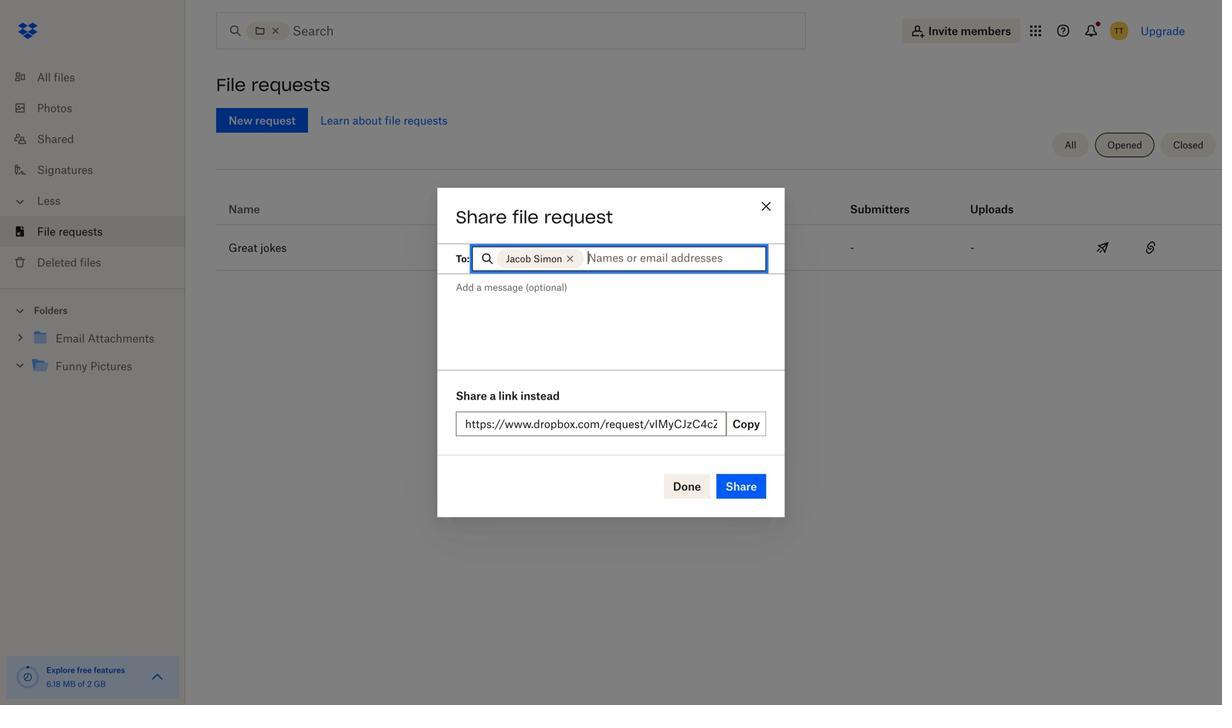 Task type: vqa. For each thing, say whether or not it's contained in the screenshot.
Deleted files
yes



Task type: locate. For each thing, give the bounding box(es) containing it.
done button
[[664, 474, 710, 499]]

explore free features 6.18 mb of 2 gb
[[46, 666, 125, 690]]

0 horizontal spatial column header
[[670, 181, 763, 219]]

0 horizontal spatial file
[[37, 225, 56, 238]]

file requests
[[216, 74, 330, 96], [37, 225, 103, 238]]

0 horizontal spatial all
[[37, 71, 51, 84]]

share button
[[717, 474, 766, 499]]

list
[[0, 53, 185, 289]]

requests
[[251, 74, 330, 96], [404, 114, 448, 127], [59, 225, 103, 238]]

1 horizontal spatial column header
[[850, 181, 912, 219]]

1 vertical spatial file
[[513, 207, 539, 228]]

2 vertical spatial share
[[726, 480, 757, 493]]

1 vertical spatial files
[[80, 256, 101, 269]]

0 horizontal spatial files
[[54, 71, 75, 84]]

less
[[37, 194, 61, 207]]

upgrade
[[1141, 24, 1185, 37]]

simon
[[534, 253, 562, 265]]

share up to: at the left top of page
[[456, 207, 507, 228]]

0 vertical spatial share
[[456, 207, 507, 228]]

requests up deleted files
[[59, 225, 103, 238]]

quota usage element
[[15, 666, 40, 690]]

name
[[229, 203, 260, 216]]

1 - from the left
[[670, 241, 674, 254]]

all for all
[[1065, 139, 1077, 151]]

share
[[456, 207, 507, 228], [456, 390, 487, 403], [726, 480, 757, 493]]

1 vertical spatial requests
[[404, 114, 448, 127]]

1 column header from the left
[[670, 181, 763, 219]]

funny pictures
[[56, 360, 132, 373]]

requests inside list item
[[59, 225, 103, 238]]

opened button
[[1095, 133, 1155, 158]]

copy
[[733, 418, 760, 431]]

deleted files link
[[12, 247, 185, 278]]

files
[[54, 71, 75, 84], [80, 256, 101, 269]]

all up photos
[[37, 71, 51, 84]]

jacob simon button
[[497, 250, 584, 268]]

features
[[94, 666, 125, 676]]

share for share file request
[[456, 207, 507, 228]]

1 horizontal spatial files
[[80, 256, 101, 269]]

0 horizontal spatial -
[[670, 241, 674, 254]]

row containing name
[[216, 175, 1222, 225]]

1 vertical spatial file requests
[[37, 225, 103, 238]]

shared link
[[12, 124, 185, 154]]

2 row from the top
[[216, 225, 1222, 271]]

-
[[670, 241, 674, 254], [850, 241, 855, 254], [970, 241, 975, 254]]

file
[[385, 114, 401, 127], [513, 207, 539, 228]]

2
[[87, 680, 92, 690]]

row
[[216, 175, 1222, 225], [216, 225, 1222, 271]]

deleted
[[37, 256, 77, 269]]

all files link
[[12, 62, 185, 93]]

created
[[490, 203, 532, 216]]

0 horizontal spatial file requests
[[37, 225, 103, 238]]

all inside list
[[37, 71, 51, 84]]

learn
[[320, 114, 350, 127]]

row containing great jokes
[[216, 225, 1222, 271]]

file inside dialog
[[513, 207, 539, 228]]

share file request dialog
[[437, 188, 785, 518]]

cell inside row
[[1174, 225, 1222, 270]]

1 horizontal spatial all
[[1065, 139, 1077, 151]]

files up photos
[[54, 71, 75, 84]]

file right about
[[385, 114, 401, 127]]

requests up 'learn'
[[251, 74, 330, 96]]

file requests list item
[[0, 216, 185, 247]]

0 vertical spatial files
[[54, 71, 75, 84]]

all left opened button
[[1065, 139, 1077, 151]]

0 vertical spatial file
[[216, 74, 246, 96]]

1 vertical spatial share
[[456, 390, 487, 403]]

photos link
[[12, 93, 185, 124]]

1 horizontal spatial file
[[513, 207, 539, 228]]

0 vertical spatial all
[[37, 71, 51, 84]]

1 horizontal spatial requests
[[251, 74, 330, 96]]

file
[[216, 74, 246, 96], [37, 225, 56, 238]]

all
[[37, 71, 51, 84], [1065, 139, 1077, 151]]

list containing all files
[[0, 53, 185, 289]]

file requests up deleted files
[[37, 225, 103, 238]]

files down file requests list item
[[80, 256, 101, 269]]

share left a
[[456, 390, 487, 403]]

learn about file requests
[[320, 114, 448, 127]]

shared
[[37, 132, 74, 146]]

funny pictures group
[[0, 322, 185, 392]]

all inside button
[[1065, 139, 1077, 151]]

file requests up 'learn'
[[216, 74, 330, 96]]

a
[[490, 390, 496, 403]]

about
[[353, 114, 382, 127]]

0 horizontal spatial file
[[385, 114, 401, 127]]

mb
[[63, 680, 76, 690]]

2 vertical spatial requests
[[59, 225, 103, 238]]

1 row from the top
[[216, 175, 1222, 225]]

all for all files
[[37, 71, 51, 84]]

0 vertical spatial file
[[385, 114, 401, 127]]

column header
[[670, 181, 763, 219], [850, 181, 912, 219], [970, 181, 1032, 219]]

0 vertical spatial file requests
[[216, 74, 330, 96]]

closed
[[1173, 139, 1204, 151]]

1 horizontal spatial file requests
[[216, 74, 330, 96]]

share a link instead
[[456, 390, 560, 403]]

1 horizontal spatial -
[[850, 241, 855, 254]]

2 horizontal spatial -
[[970, 241, 975, 254]]

share file request
[[456, 207, 613, 228]]

cell
[[1174, 225, 1222, 270]]

1 vertical spatial all
[[1065, 139, 1077, 151]]

file requests link
[[12, 216, 185, 247]]

1 vertical spatial file
[[37, 225, 56, 238]]

all button
[[1053, 133, 1089, 158]]

funny pictures link
[[31, 356, 173, 377]]

0 horizontal spatial requests
[[59, 225, 103, 238]]

file up 12/14/2023
[[513, 207, 539, 228]]

great jokes
[[229, 241, 287, 254]]

share right done button
[[726, 480, 757, 493]]

2 horizontal spatial requests
[[404, 114, 448, 127]]

requests right about
[[404, 114, 448, 127]]

3 column header from the left
[[970, 181, 1032, 219]]

send email image
[[1094, 239, 1112, 257]]

12/14/2023
[[490, 241, 551, 254]]

table
[[216, 175, 1222, 271]]

Share a link instead text field
[[465, 416, 717, 433]]

2 horizontal spatial column header
[[970, 181, 1032, 219]]

gb
[[94, 680, 106, 690]]



Task type: describe. For each thing, give the bounding box(es) containing it.
Add a message (optional) text field
[[437, 274, 785, 368]]

copy link image
[[1142, 239, 1160, 257]]

table containing name
[[216, 175, 1222, 271]]

2 column header from the left
[[850, 181, 912, 219]]

share inside button
[[726, 480, 757, 493]]

3 - from the left
[[970, 241, 975, 254]]

free
[[77, 666, 92, 676]]

explore
[[46, 666, 75, 676]]

less image
[[12, 194, 28, 210]]

folders button
[[0, 299, 185, 322]]

jacob
[[506, 253, 531, 265]]

dropbox image
[[12, 15, 43, 46]]

2 - from the left
[[850, 241, 855, 254]]

files for deleted files
[[80, 256, 101, 269]]

learn about file requests link
[[320, 114, 448, 127]]

all files
[[37, 71, 75, 84]]

request
[[544, 207, 613, 228]]

signatures link
[[12, 154, 185, 185]]

folders
[[34, 305, 68, 317]]

jacob simon
[[506, 253, 562, 265]]

link
[[499, 390, 518, 403]]

to:
[[456, 253, 470, 265]]

done
[[673, 480, 701, 493]]

deleted files
[[37, 256, 101, 269]]

files for all files
[[54, 71, 75, 84]]

0 vertical spatial requests
[[251, 74, 330, 96]]

1 horizontal spatial file
[[216, 74, 246, 96]]

opened
[[1108, 139, 1142, 151]]

funny
[[56, 360, 87, 373]]

instead
[[521, 390, 560, 403]]

signatures
[[37, 163, 93, 176]]

share for share a link instead
[[456, 390, 487, 403]]

created button
[[490, 200, 532, 219]]

file requests inside list item
[[37, 225, 103, 238]]

of
[[78, 680, 85, 690]]

great
[[229, 241, 257, 254]]

6.18
[[46, 680, 61, 690]]

upgrade link
[[1141, 24, 1185, 37]]

jokes
[[260, 241, 287, 254]]

pictures
[[90, 360, 132, 373]]

copy button
[[726, 412, 766, 437]]

closed button
[[1161, 133, 1216, 158]]

Contact input text field
[[588, 249, 759, 266]]

photos
[[37, 102, 72, 115]]

file inside list item
[[37, 225, 56, 238]]



